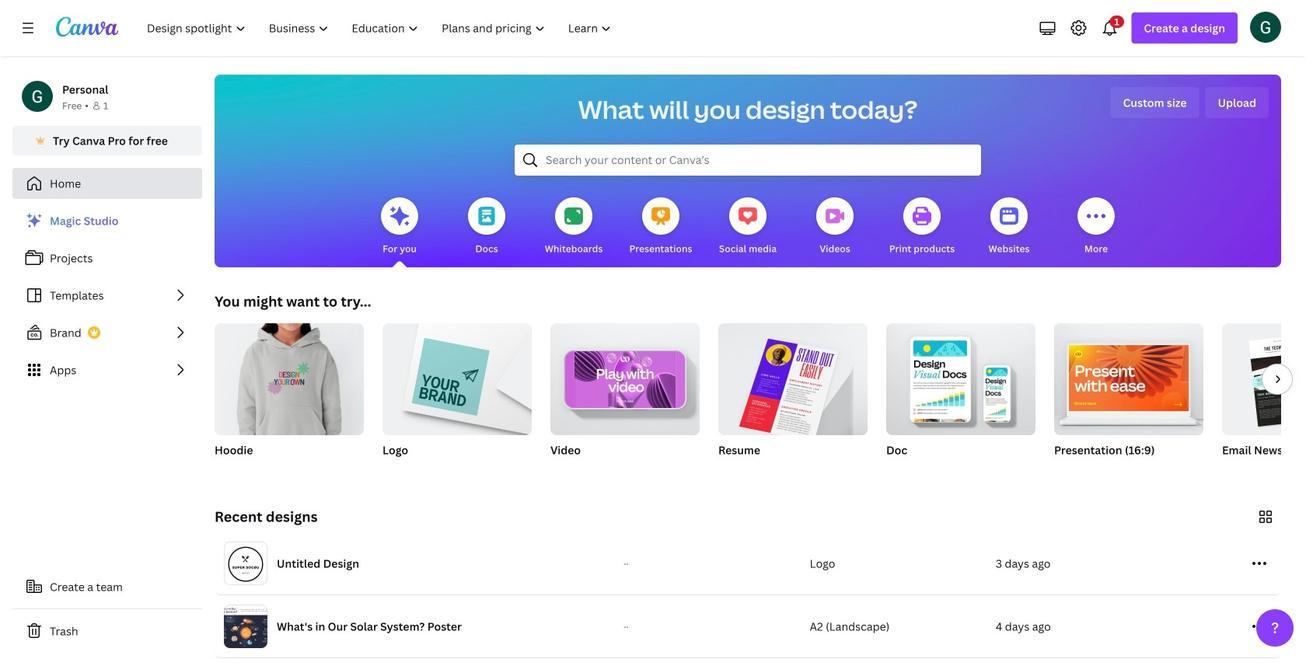 Task type: vqa. For each thing, say whether or not it's contained in the screenshot.
SEARCH search field
yes



Task type: locate. For each thing, give the bounding box(es) containing it.
group
[[215, 317, 364, 477], [215, 317, 364, 435], [383, 317, 532, 477], [383, 317, 532, 435], [551, 317, 700, 477], [551, 317, 700, 435], [718, 317, 868, 477], [718, 317, 868, 442], [886, 323, 1036, 477], [886, 323, 1036, 435], [1054, 323, 1204, 477], [1222, 323, 1306, 477]]

Search search field
[[546, 145, 950, 175]]

list
[[12, 205, 202, 386]]

None search field
[[515, 145, 981, 176]]



Task type: describe. For each thing, give the bounding box(es) containing it.
greg robinson image
[[1250, 11, 1281, 43]]

top level navigation element
[[137, 12, 625, 44]]



